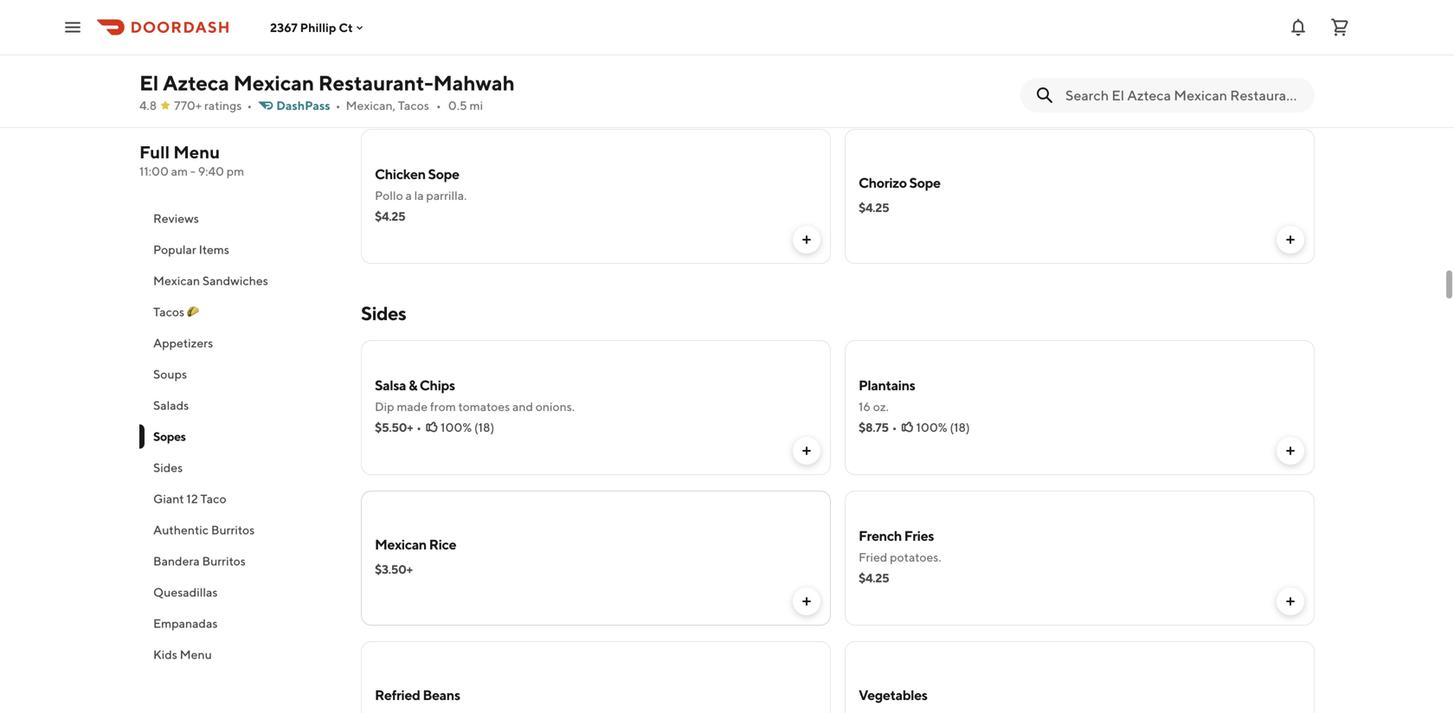 Task type: locate. For each thing, give the bounding box(es) containing it.
1 vertical spatial burritos
[[202, 554, 246, 568]]

add item to cart image
[[800, 233, 814, 247], [1284, 595, 1298, 609]]

restaurant-
[[318, 71, 433, 95]]

reviews
[[153, 211, 199, 226]]

menu up -
[[173, 142, 220, 162]]

burritos for authentic burritos
[[211, 523, 255, 537]]

sopes
[[153, 429, 186, 444]]

sides up salsa
[[361, 302, 406, 325]]

0 vertical spatial add item to cart image
[[800, 233, 814, 247]]

plantains
[[859, 377, 916, 394]]

la
[[414, 188, 424, 203]]

fried
[[859, 550, 888, 565]]

burritos inside 'button'
[[202, 554, 246, 568]]

0 horizontal spatial tacos
[[153, 305, 185, 319]]

100% (18) right $8.75 •
[[917, 420, 970, 435]]

burritos down giant 12 taco button
[[211, 523, 255, 537]]

mexican, tacos • 0.5 mi
[[346, 98, 483, 113]]

2 100% (18) from the left
[[917, 420, 970, 435]]

from
[[430, 400, 456, 414]]

1 vertical spatial tacos
[[153, 305, 185, 319]]

(18) for plantains
[[950, 420, 970, 435]]

salsa & chips dip made from tomatoes and onions.
[[375, 377, 575, 414]]

• down el azteca mexican restaurant-mahwah
[[336, 98, 341, 113]]

100% (18) for plantains
[[917, 420, 970, 435]]

refried
[[375, 687, 420, 703]]

parrilla.
[[426, 188, 467, 203]]

sope
[[428, 166, 459, 182], [910, 174, 941, 191]]

770+
[[174, 98, 202, 113]]

mexican up $3.50+
[[375, 536, 427, 553]]

1 horizontal spatial (18)
[[950, 420, 970, 435]]

pm
[[227, 164, 244, 178]]

mexican for mexican sandwiches
[[153, 274, 200, 288]]

mexican
[[233, 71, 314, 95], [153, 274, 200, 288], [375, 536, 427, 553]]

sides
[[361, 302, 406, 325], [153, 461, 183, 475]]

tacos 🌮
[[153, 305, 199, 319]]

2 vertical spatial mexican
[[375, 536, 427, 553]]

$8.75 •
[[859, 420, 897, 435]]

2 (18) from the left
[[950, 420, 970, 435]]

tacos
[[398, 98, 429, 113], [153, 305, 185, 319]]

add item to cart image
[[1284, 82, 1298, 96], [1284, 233, 1298, 247], [800, 444, 814, 458], [1284, 444, 1298, 458], [800, 595, 814, 609]]

100% right $8.75 •
[[917, 420, 948, 435]]

0 horizontal spatial sope
[[428, 166, 459, 182]]

tacos left 🌮
[[153, 305, 185, 319]]

1 vertical spatial menu
[[180, 648, 212, 662]]

ratings
[[204, 98, 242, 113]]

$4.25 down fried
[[859, 571, 889, 585]]

• right ratings
[[247, 98, 252, 113]]

1 vertical spatial add item to cart image
[[1284, 595, 1298, 609]]

1 100% from the left
[[441, 420, 472, 435]]

$4.25
[[859, 200, 889, 215], [375, 209, 405, 223], [859, 571, 889, 585]]

sandwiches
[[203, 274, 268, 288]]

1 horizontal spatial tacos
[[398, 98, 429, 113]]

chorizo
[[859, 174, 907, 191]]

menu inside full menu 11:00 am - 9:40 pm
[[173, 142, 220, 162]]

sides up giant
[[153, 461, 183, 475]]

quesadillas button
[[139, 577, 340, 608]]

mexican up tacos 🌮
[[153, 274, 200, 288]]

chicken
[[375, 166, 426, 182]]

• for $5.50+ •
[[417, 420, 422, 435]]

plantains 16 oz.
[[859, 377, 916, 414]]

menu for kids
[[180, 648, 212, 662]]

1 horizontal spatial mexican
[[233, 71, 314, 95]]

sope up parrilla.
[[428, 166, 459, 182]]

🌮
[[187, 305, 199, 319]]

sides button
[[139, 452, 340, 484]]

100% down the from
[[441, 420, 472, 435]]

sope inside chicken sope pollo a la parrilla. $4.25
[[428, 166, 459, 182]]

open menu image
[[62, 17, 83, 38]]

(18) right $8.75 •
[[950, 420, 970, 435]]

dashpass •
[[276, 98, 341, 113]]

kids menu
[[153, 648, 212, 662]]

(18)
[[474, 420, 495, 435], [950, 420, 970, 435]]

empanadas
[[153, 616, 218, 631]]

sope right the chorizo
[[910, 174, 941, 191]]

1 100% (18) from the left
[[441, 420, 495, 435]]

1 horizontal spatial 100%
[[917, 420, 948, 435]]

0 horizontal spatial mexican
[[153, 274, 200, 288]]

1 horizontal spatial sope
[[910, 174, 941, 191]]

• right $8.75
[[892, 420, 897, 435]]

menu for full
[[173, 142, 220, 162]]

• down made
[[417, 420, 422, 435]]

fries
[[905, 528, 934, 544]]

beans
[[423, 687, 460, 703]]

12
[[187, 492, 198, 506]]

kids menu button
[[139, 639, 340, 671]]

burritos
[[211, 523, 255, 537], [202, 554, 246, 568]]

100% (18) for salsa & chips
[[441, 420, 495, 435]]

0 vertical spatial menu
[[173, 142, 220, 162]]

100% (18) down tomatoes
[[441, 420, 495, 435]]

1 vertical spatial sides
[[153, 461, 183, 475]]

1 vertical spatial mexican
[[153, 274, 200, 288]]

mexican inside "button"
[[153, 274, 200, 288]]

mi
[[470, 98, 483, 113]]

0 horizontal spatial (18)
[[474, 420, 495, 435]]

1 horizontal spatial 100% (18)
[[917, 420, 970, 435]]

0 horizontal spatial sides
[[153, 461, 183, 475]]

tacos right mexican,
[[398, 98, 429, 113]]

menu inside button
[[180, 648, 212, 662]]

9:40
[[198, 164, 224, 178]]

mexican for mexican rice
[[375, 536, 427, 553]]

menu
[[173, 142, 220, 162], [180, 648, 212, 662]]

100% for plantains
[[917, 420, 948, 435]]

1 (18) from the left
[[474, 420, 495, 435]]

$4.25 down pollo
[[375, 209, 405, 223]]

-
[[190, 164, 196, 178]]

popular
[[153, 242, 196, 257]]

ct
[[339, 20, 353, 34]]

mexican sandwiches button
[[139, 265, 340, 297]]

2367 phillip ct
[[270, 20, 353, 34]]

2367 phillip ct button
[[270, 20, 367, 34]]

sides inside button
[[153, 461, 183, 475]]

0 horizontal spatial 100%
[[441, 420, 472, 435]]

and
[[513, 400, 533, 414]]

2367
[[270, 20, 298, 34]]

potatoes.
[[890, 550, 942, 565]]

burritos down authentic burritos button
[[202, 554, 246, 568]]

2 horizontal spatial mexican
[[375, 536, 427, 553]]

(18) for salsa & chips
[[474, 420, 495, 435]]

0 horizontal spatial add item to cart image
[[800, 233, 814, 247]]

mexican up dashpass
[[233, 71, 314, 95]]

add item to cart image for chicken sope
[[800, 233, 814, 247]]

•
[[247, 98, 252, 113], [336, 98, 341, 113], [436, 98, 441, 113], [417, 420, 422, 435], [892, 420, 897, 435]]

2 100% from the left
[[917, 420, 948, 435]]

burritos inside button
[[211, 523, 255, 537]]

azteca
[[163, 71, 229, 95]]

soups button
[[139, 359, 340, 390]]

100% (18)
[[441, 420, 495, 435], [917, 420, 970, 435]]

rice
[[429, 536, 456, 553]]

salsa
[[375, 377, 406, 394]]

empanadas button
[[139, 608, 340, 639]]

appetizers
[[153, 336, 213, 350]]

bandera
[[153, 554, 200, 568]]

salads
[[153, 398, 189, 413]]

(18) down tomatoes
[[474, 420, 495, 435]]

bandera burritos button
[[139, 546, 340, 577]]

11:00
[[139, 164, 169, 178]]

100%
[[441, 420, 472, 435], [917, 420, 948, 435]]

sope for chorizo
[[910, 174, 941, 191]]

1 horizontal spatial add item to cart image
[[1284, 595, 1298, 609]]

a
[[406, 188, 412, 203]]

menu right kids
[[180, 648, 212, 662]]

0 horizontal spatial 100% (18)
[[441, 420, 495, 435]]

1 horizontal spatial sides
[[361, 302, 406, 325]]

taco
[[200, 492, 226, 506]]

0 vertical spatial burritos
[[211, 523, 255, 537]]

salads button
[[139, 390, 340, 421]]

0 vertical spatial sides
[[361, 302, 406, 325]]



Task type: vqa. For each thing, say whether or not it's contained in the screenshot.
Tacos to the bottom
yes



Task type: describe. For each thing, give the bounding box(es) containing it.
authentic burritos
[[153, 523, 255, 537]]

vegetables
[[859, 687, 928, 703]]

$5.50+
[[375, 420, 413, 435]]

giant
[[153, 492, 184, 506]]

add item to cart image for plantains
[[1284, 444, 1298, 458]]

made
[[397, 400, 428, 414]]

reviews button
[[139, 203, 340, 234]]

0 items, open order cart image
[[1330, 17, 1351, 38]]

tacos 🌮 button
[[139, 297, 340, 328]]

soups
[[153, 367, 187, 381]]

mexican,
[[346, 98, 396, 113]]

mexican sandwiches
[[153, 274, 268, 288]]

0 vertical spatial mexican
[[233, 71, 314, 95]]

chips
[[420, 377, 455, 394]]

add item to cart image for salsa & chips
[[800, 444, 814, 458]]

burritos for bandera burritos
[[202, 554, 246, 568]]

authentic
[[153, 523, 209, 537]]

add item to cart image for chorizo sope
[[1284, 233, 1298, 247]]

kids
[[153, 648, 177, 662]]

0 vertical spatial tacos
[[398, 98, 429, 113]]

full menu 11:00 am - 9:40 pm
[[139, 142, 244, 178]]

items
[[199, 242, 229, 257]]

add item to cart image for french fries
[[1284, 595, 1298, 609]]

tacos inside button
[[153, 305, 185, 319]]

refried beans
[[375, 687, 460, 703]]

$5.50+ •
[[375, 420, 422, 435]]

dashpass
[[276, 98, 330, 113]]

• left 0.5
[[436, 98, 441, 113]]

popular items
[[153, 242, 229, 257]]

dip
[[375, 400, 394, 414]]

mahwah
[[433, 71, 515, 95]]

100% for salsa & chips
[[441, 420, 472, 435]]

add item to cart image for mexican rice
[[800, 595, 814, 609]]

pollo
[[375, 188, 403, 203]]

$4.25 down the chorizo
[[859, 200, 889, 215]]

el
[[139, 71, 159, 95]]

giant 12 taco
[[153, 492, 226, 506]]

phillip
[[300, 20, 336, 34]]

&
[[409, 377, 417, 394]]

chorizo sope
[[859, 174, 941, 191]]

appetizers button
[[139, 328, 340, 359]]

770+ ratings •
[[174, 98, 252, 113]]

sope for chicken
[[428, 166, 459, 182]]

• for $8.75 •
[[892, 420, 897, 435]]

$3.50+
[[375, 562, 413, 577]]

$4.25 inside the french fries fried potatoes. $4.25
[[859, 571, 889, 585]]

mexican rice
[[375, 536, 456, 553]]

$4.25 inside chicken sope pollo a la parrilla. $4.25
[[375, 209, 405, 223]]

giant 12 taco button
[[139, 484, 340, 515]]

tomatoes
[[458, 400, 510, 414]]

chicken sope pollo a la parrilla. $4.25
[[375, 166, 467, 223]]

4.8
[[139, 98, 157, 113]]

bandera burritos
[[153, 554, 246, 568]]

oz.
[[873, 400, 889, 414]]

quesadillas
[[153, 585, 218, 600]]

full
[[139, 142, 170, 162]]

authentic burritos button
[[139, 515, 340, 546]]

Item Search search field
[[1066, 86, 1301, 105]]

0.5
[[448, 98, 467, 113]]

el azteca mexican restaurant-mahwah
[[139, 71, 515, 95]]

16
[[859, 400, 871, 414]]

am
[[171, 164, 188, 178]]

• for dashpass •
[[336, 98, 341, 113]]

notification bell image
[[1288, 17, 1309, 38]]

$8.75
[[859, 420, 889, 435]]

popular items button
[[139, 234, 340, 265]]

french fries fried potatoes. $4.25
[[859, 528, 942, 585]]

french
[[859, 528, 902, 544]]

onions.
[[536, 400, 575, 414]]



